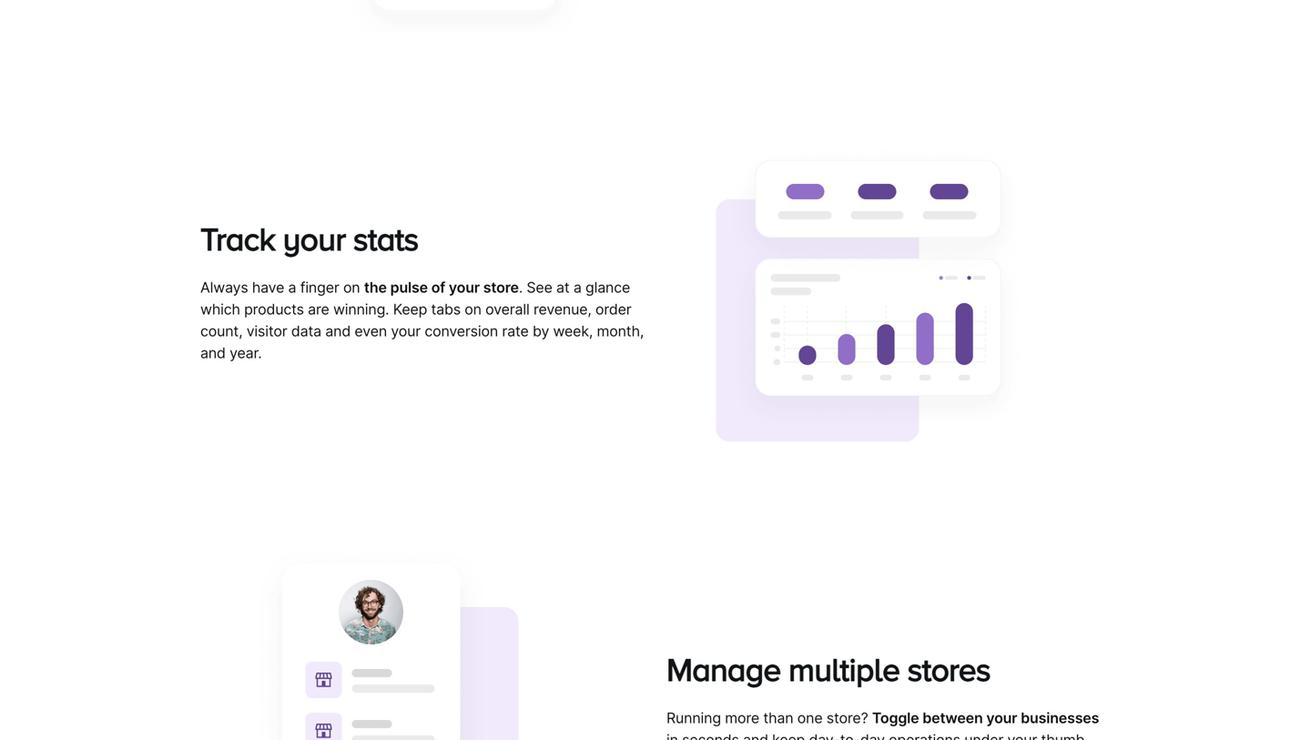 Task type: vqa. For each thing, say whether or not it's contained in the screenshot.
Open account menu image
no



Task type: locate. For each thing, give the bounding box(es) containing it.
.
[[519, 279, 523, 296]]

your
[[283, 221, 346, 257], [449, 279, 480, 296], [391, 322, 421, 340], [987, 709, 1018, 727]]

a
[[288, 279, 296, 296], [574, 279, 582, 296]]

0 vertical spatial and
[[326, 322, 351, 340]]

and down are
[[326, 322, 351, 340]]

which
[[200, 300, 240, 318]]

pulse
[[391, 279, 428, 296]]

more
[[725, 709, 760, 727]]

0 horizontal spatial on
[[343, 279, 360, 296]]

your right between
[[987, 709, 1018, 727]]

store
[[484, 279, 519, 296]]

see
[[527, 279, 553, 296]]

on
[[343, 279, 360, 296], [465, 300, 482, 318]]

0 horizontal spatial and
[[200, 344, 226, 362]]

1 vertical spatial on
[[465, 300, 482, 318]]

track
[[200, 221, 275, 257]]

winning.
[[333, 300, 389, 318]]

products
[[244, 300, 304, 318]]

stores
[[908, 652, 991, 688]]

stats
[[353, 221, 419, 257]]

manage
[[667, 652, 781, 688]]

1 horizontal spatial on
[[465, 300, 482, 318]]

2 a from the left
[[574, 279, 582, 296]]

tabs
[[431, 300, 461, 318]]

0 horizontal spatial a
[[288, 279, 296, 296]]

at
[[557, 279, 570, 296]]

on left the the
[[343, 279, 360, 296]]

your down keep
[[391, 322, 421, 340]]

order
[[596, 300, 632, 318]]

always have a finger on the pulse of your store
[[200, 279, 519, 296]]

multiple
[[789, 652, 900, 688]]

1 horizontal spatial a
[[574, 279, 582, 296]]

conversion
[[425, 322, 498, 340]]

1 horizontal spatial and
[[326, 322, 351, 340]]

on up conversion
[[465, 300, 482, 318]]

1 vertical spatial and
[[200, 344, 226, 362]]

track your stats
[[200, 221, 419, 257]]

your inside '. see at a glance which products are winning. keep tabs on overall revenue, order count, visitor data and even your conversion rate by week, month, and year.'
[[391, 322, 421, 340]]

businesses
[[1021, 709, 1100, 727]]

even
[[355, 322, 387, 340]]

year.
[[230, 344, 262, 362]]

your up finger
[[283, 221, 346, 257]]

and
[[326, 322, 351, 340], [200, 344, 226, 362]]

finger
[[300, 279, 339, 296]]

by
[[533, 322, 550, 340]]

and down the count,
[[200, 344, 226, 362]]

0 vertical spatial on
[[343, 279, 360, 296]]

a right "have"
[[288, 279, 296, 296]]

a right "at"
[[574, 279, 582, 296]]



Task type: describe. For each thing, give the bounding box(es) containing it.
running more than one store? toggle between your businesses
[[667, 709, 1100, 727]]

your right of
[[449, 279, 480, 296]]

running
[[667, 709, 721, 727]]

keep
[[393, 300, 427, 318]]

week,
[[553, 322, 593, 340]]

of
[[432, 279, 446, 296]]

have
[[252, 279, 284, 296]]

. see at a glance which products are winning. keep tabs on overall revenue, order count, visitor data and even your conversion rate by week, month, and year.
[[200, 279, 644, 362]]

overall
[[486, 300, 530, 318]]

rate
[[502, 322, 529, 340]]

glance
[[586, 279, 631, 296]]

month,
[[597, 322, 644, 340]]

1 a from the left
[[288, 279, 296, 296]]

on inside '. see at a glance which products are winning. keep tabs on overall revenue, order count, visitor data and even your conversion rate by week, month, and year.'
[[465, 300, 482, 318]]

are
[[308, 300, 329, 318]]

one
[[798, 709, 823, 727]]

visitor
[[247, 322, 287, 340]]

between
[[923, 709, 983, 727]]

the
[[364, 279, 387, 296]]

than
[[764, 709, 794, 727]]

manage multiple stores
[[667, 652, 991, 688]]

toggle
[[873, 709, 920, 727]]

data
[[291, 322, 322, 340]]

count,
[[200, 322, 243, 340]]

revenue,
[[534, 300, 592, 318]]

a inside '. see at a glance which products are winning. keep tabs on overall revenue, order count, visitor data and even your conversion rate by week, month, and year.'
[[574, 279, 582, 296]]

store?
[[827, 709, 869, 727]]

always
[[200, 279, 248, 296]]



